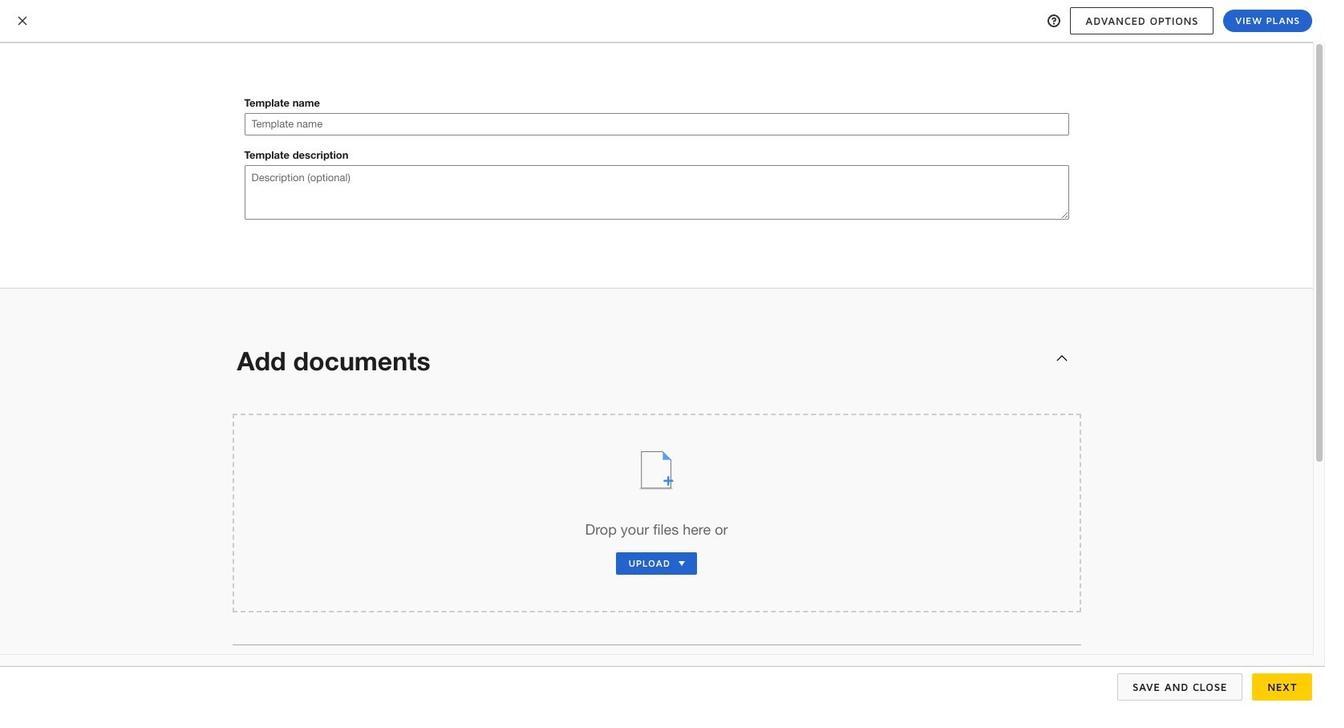 Task type: vqa. For each thing, say whether or not it's contained in the screenshot.
Search Fields text box
no



Task type: locate. For each thing, give the bounding box(es) containing it.
Description (optional) text field
[[244, 165, 1069, 220]]

Template name text field
[[245, 114, 1068, 135]]



